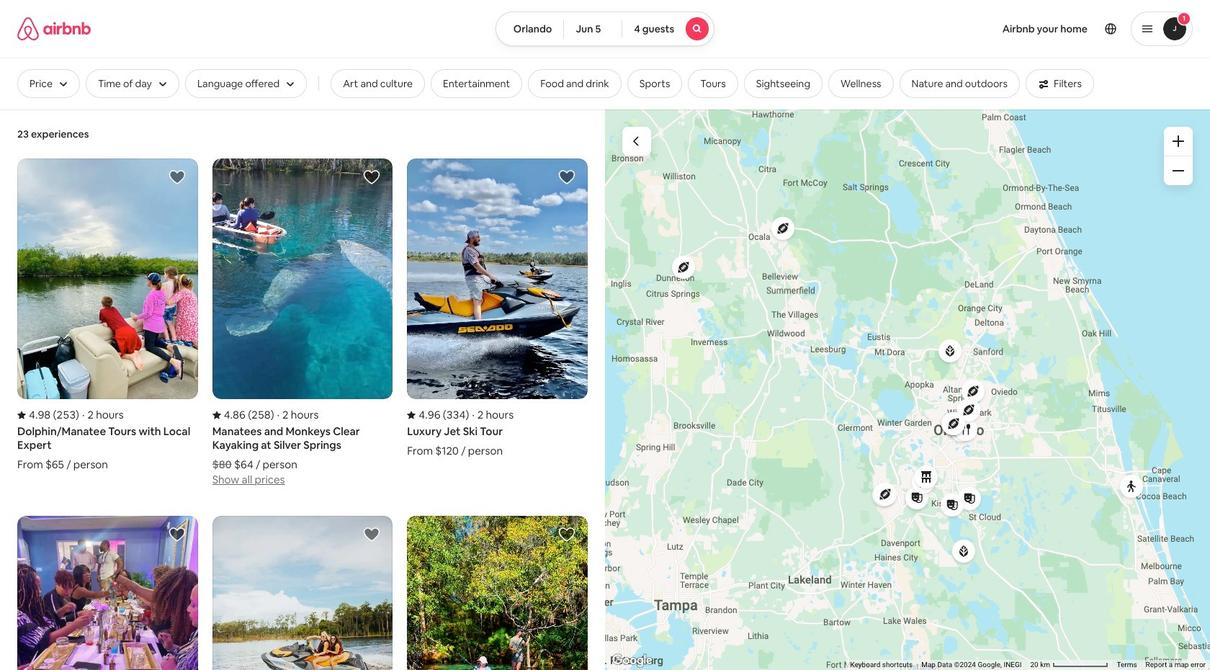 Task type: locate. For each thing, give the bounding box(es) containing it.
1 horizontal spatial add to wishlist image
[[363, 526, 381, 544]]

Entertainment button
[[431, 69, 523, 98]]

add to wishlist image for manatees and monkeys clear kayaking at silver springs group on the left of the page
[[363, 169, 381, 186]]

Art and culture button
[[331, 69, 425, 98]]

None search field
[[496, 12, 715, 46]]

add to wishlist image for dolphin/manatee tours with local expert group
[[168, 169, 186, 186]]

Sports button
[[628, 69, 683, 98]]

add to wishlist image
[[168, 169, 186, 186], [363, 169, 381, 186], [558, 169, 576, 186], [558, 526, 576, 544]]

add to wishlist image
[[168, 526, 186, 544], [363, 526, 381, 544]]

zoom in image
[[1173, 135, 1185, 147]]

Nature and outdoors button
[[900, 69, 1020, 98]]

add to wishlist image inside dolphin/manatee tours with local expert group
[[168, 169, 186, 186]]

manatees and monkeys clear kayaking at silver springs group
[[212, 159, 393, 487]]

0 horizontal spatial add to wishlist image
[[168, 526, 186, 544]]

zoom out image
[[1173, 165, 1185, 177]]

dolphin/manatee tours with local expert group
[[17, 159, 198, 471]]

add to wishlist image inside the luxury jet ski tour group
[[558, 169, 576, 186]]

add to wishlist image inside manatees and monkeys clear kayaking at silver springs group
[[363, 169, 381, 186]]

profile element
[[732, 0, 1193, 58]]

Sightseeing button
[[744, 69, 823, 98]]



Task type: vqa. For each thing, say whether or not it's contained in the screenshot.
Manatees and Monkeys Clear Kayaking at Silver Springs 'group'
yes



Task type: describe. For each thing, give the bounding box(es) containing it.
google map
showing 20 experiences. region
[[605, 110, 1211, 670]]

Wellness button
[[829, 69, 894, 98]]

add to wishlist image for the luxury jet ski tour group
[[558, 169, 576, 186]]

google image
[[609, 651, 657, 670]]

2 add to wishlist image from the left
[[363, 526, 381, 544]]

Tours button
[[688, 69, 739, 98]]

luxury jet ski tour group
[[407, 159, 588, 458]]

1 add to wishlist image from the left
[[168, 526, 186, 544]]

Food and drink button
[[528, 69, 622, 98]]



